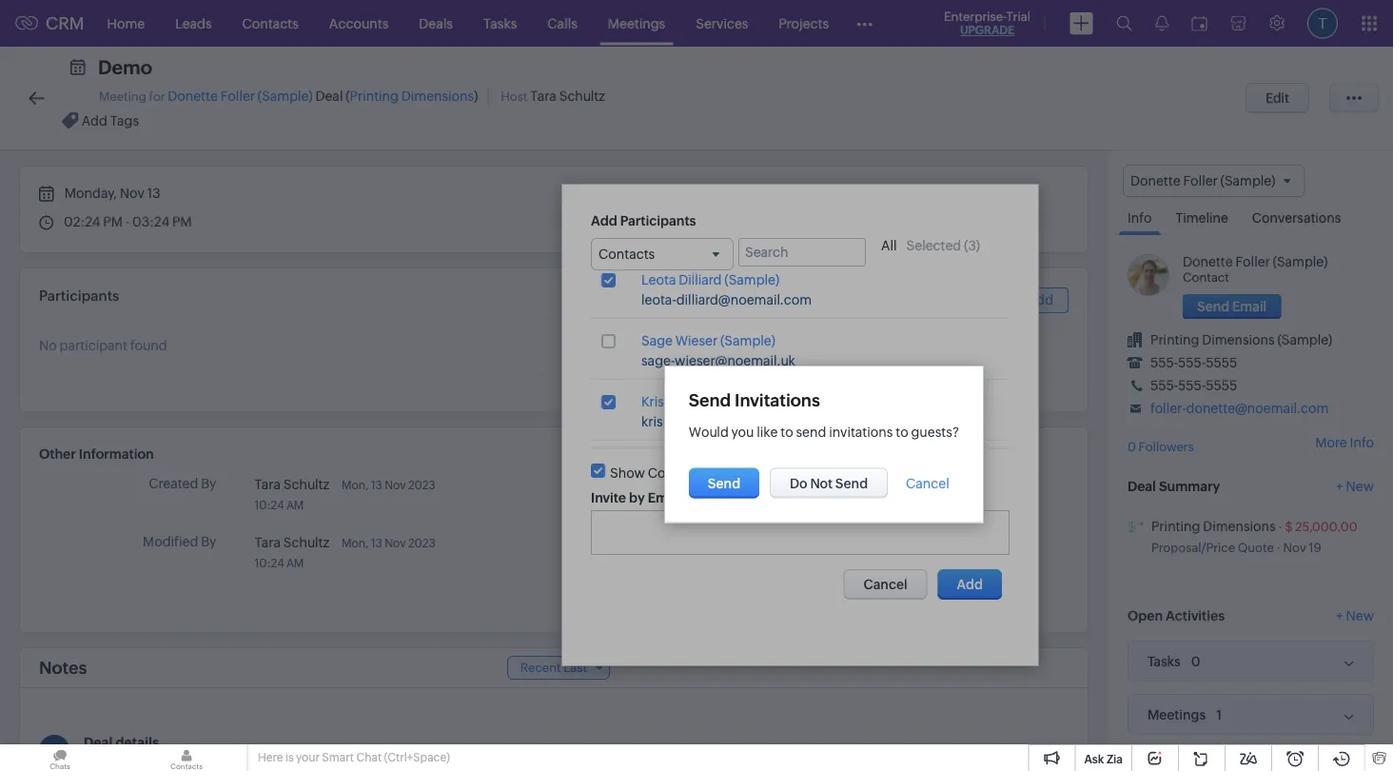 Task type: locate. For each thing, give the bounding box(es) containing it.
555-555-5555
[[1151, 355, 1238, 371], [1151, 378, 1238, 393]]

0 vertical spatial tara schultz
[[255, 477, 330, 492]]

0 vertical spatial tara
[[531, 89, 557, 104]]

participants up leota
[[621, 213, 696, 229]]

info right more
[[1351, 435, 1375, 450]]

2 5555 from the top
[[1207, 378, 1238, 393]]

0 vertical spatial new
[[1347, 479, 1375, 494]]

foller inside donette foller (sample) contact
[[1236, 254, 1271, 270]]

+ up 25,000.00
[[1337, 479, 1344, 494]]

dimensions down deals
[[402, 89, 474, 104]]

0 horizontal spatial pm
[[103, 214, 123, 229]]

1 pm from the left
[[103, 214, 123, 229]]

(sample) inside kris marrier (sample) krismarrier@noemail.com
[[715, 394, 770, 410]]

1 2023 from the top
[[408, 478, 436, 491]]

2 mon, 13 nov 2023 10:24 am from the top
[[255, 537, 436, 569]]

0 vertical spatial donette
[[168, 89, 218, 104]]

2 vertical spatial printing
[[1152, 519, 1201, 534]]

details
[[229, 754, 271, 769]]

1 horizontal spatial deal
[[316, 89, 343, 104]]

tara schultz for modified by
[[255, 535, 330, 550]]

2 horizontal spatial deal
[[1128, 479, 1157, 494]]

deal for deal details 100 subscriptions deal. details has been sent
[[84, 735, 113, 750]]

cancel up addresses.
[[906, 475, 950, 491]]

cancel link
[[906, 475, 950, 491], [844, 570, 928, 600]]

2 vertical spatial 13
[[371, 537, 383, 549]]

1 vertical spatial mon, 13 nov 2023 10:24 am
[[255, 537, 436, 569]]

1 vertical spatial 555-555-5555
[[1151, 378, 1238, 393]]

tara schultz for created by
[[255, 477, 330, 492]]

1 vertical spatial 10:24
[[255, 557, 284, 569]]

like
[[757, 424, 778, 439]]

contact
[[1183, 271, 1230, 285]]

( right selected
[[965, 238, 969, 253]]

2 mon, from the top
[[342, 537, 369, 549]]

0 vertical spatial email
[[758, 466, 791, 481]]

here
[[258, 751, 283, 764]]

ask
[[1085, 753, 1105, 766]]

2 by from the top
[[201, 534, 217, 549]]

contacts up 'email'
[[648, 466, 705, 481]]

2 2023 from the top
[[408, 537, 436, 549]]

1 vertical spatial mon,
[[342, 537, 369, 549]]

to inside invite by email address : use commas to separate email addresses.
[[812, 493, 822, 505]]

printing dimensions (sample)
[[1151, 332, 1333, 348]]

(sample) for contact
[[1274, 254, 1329, 270]]

subscriptions
[[110, 754, 194, 769]]

0 horizontal spatial donette foller (sample) link
[[168, 89, 313, 104]]

dimensions inside printing dimensions · $ 25,000.00 proposal/price quote · nov 19
[[1204, 519, 1276, 534]]

add inside add link
[[1028, 292, 1054, 308]]

+ new down 25,000.00
[[1337, 609, 1375, 624]]

1 vertical spatial email
[[869, 493, 895, 505]]

0 vertical spatial printing dimensions link
[[350, 89, 474, 104]]

1 vertical spatial add
[[591, 213, 618, 229]]

1 vertical spatial by
[[201, 534, 217, 549]]

add for participants
[[591, 213, 618, 229]]

2023 for created by
[[408, 478, 436, 491]]

1 + new from the top
[[1337, 479, 1375, 494]]

to left guests?
[[896, 424, 909, 439]]

pm left -
[[103, 214, 123, 229]]

0 horizontal spatial add
[[82, 113, 107, 128]]

0 vertical spatial mon,
[[342, 478, 369, 491]]

0 vertical spatial )
[[474, 89, 478, 104]]

0 vertical spatial am
[[287, 498, 304, 511]]

email
[[758, 466, 791, 481], [869, 493, 895, 505]]

donette foller (sample) link down contacts link
[[168, 89, 313, 104]]

cancel link up addresses.
[[906, 475, 950, 491]]

participants
[[621, 213, 696, 229], [39, 288, 119, 304]]

followers
[[1139, 440, 1195, 454]]

modified by
[[143, 534, 217, 549]]

1 vertical spatial cancel
[[864, 577, 908, 592]]

1 mon, 13 nov 2023 10:24 am from the top
[[255, 478, 436, 511]]

0 vertical spatial 555-555-5555
[[1151, 355, 1238, 371]]

(sample) inside donette foller (sample) contact
[[1274, 254, 1329, 270]]

dimensions up quote
[[1204, 519, 1276, 534]]

foller down conversations
[[1236, 254, 1271, 270]]

other information
[[39, 447, 154, 462]]

(sample) inside sage wieser (sample) sage-wieser@noemail.uk
[[721, 333, 776, 349]]

deal down 0 at the bottom right
[[1128, 479, 1157, 494]]

ask zia
[[1085, 753, 1124, 766]]

participants up 'participant'
[[39, 288, 119, 304]]

13 for modified by
[[371, 537, 383, 549]]

2 vertical spatial add
[[1028, 292, 1054, 308]]

1 horizontal spatial email
[[869, 493, 895, 505]]

donette right for
[[168, 89, 218, 104]]

demo
[[98, 56, 152, 78]]

1 horizontal spatial donette
[[1183, 254, 1234, 270]]

printing
[[350, 89, 399, 104], [1151, 332, 1200, 348], [1152, 519, 1201, 534]]

0 vertical spatial (
[[346, 89, 350, 104]]

1 vertical spatial donette
[[1183, 254, 1234, 270]]

tara right host
[[531, 89, 557, 104]]

deal details 100 subscriptions deal. details has been sent
[[84, 735, 359, 769]]

1 vertical spatial info
[[1351, 435, 1375, 450]]

Search text field
[[739, 238, 866, 267]]

show contacts without email addresses as well.
[[610, 466, 904, 481]]

1 vertical spatial )
[[977, 238, 981, 253]]

1 horizontal spatial participants
[[621, 213, 696, 229]]

conversations link
[[1243, 197, 1351, 234]]

show
[[610, 466, 645, 481]]

:
[[741, 491, 745, 506]]

by right created
[[201, 476, 217, 491]]

pm right 03:24
[[172, 214, 192, 229]]

printing dimensions (sample) link
[[1151, 332, 1333, 348]]

here is your smart chat (ctrl+space)
[[258, 751, 450, 764]]

2 tara schultz from the top
[[255, 535, 330, 550]]

tags
[[110, 113, 139, 128]]

invite by email address : use commas to separate email addresses.
[[591, 491, 950, 506]]

1 vertical spatial tara schultz
[[255, 535, 330, 550]]

2 vertical spatial tara
[[255, 535, 281, 550]]

for
[[149, 89, 165, 104]]

0 vertical spatial 10:24
[[255, 498, 284, 511]]

2 vertical spatial dimensions
[[1204, 519, 1276, 534]]

deal up 100 at left
[[84, 735, 113, 750]]

schultz for created by
[[284, 477, 330, 492]]

to right like
[[781, 424, 794, 439]]

)
[[474, 89, 478, 104], [977, 238, 981, 253]]

None button
[[1246, 83, 1310, 113], [1183, 294, 1282, 319], [689, 468, 760, 498], [770, 468, 888, 498], [938, 570, 1003, 600], [1246, 83, 1310, 113], [1183, 294, 1282, 319], [689, 468, 760, 498], [770, 468, 888, 498], [938, 570, 1003, 600]]

email up invite by email address : use commas to separate email addresses. at the bottom
[[758, 466, 791, 481]]

foller-donette@noemail.com link
[[1151, 401, 1329, 416]]

0 vertical spatial donette foller (sample) link
[[168, 89, 313, 104]]

to down addresses
[[812, 493, 822, 505]]

deal.
[[196, 754, 227, 769]]

(sample) up krismarrier@noemail.com
[[715, 394, 770, 410]]

2 vertical spatial deal
[[84, 735, 113, 750]]

0 horizontal spatial (
[[346, 89, 350, 104]]

1 horizontal spatial pm
[[172, 214, 192, 229]]

1 vertical spatial schultz
[[284, 477, 330, 492]]

email
[[648, 491, 683, 506]]

+ down 25,000.00
[[1337, 609, 1344, 624]]

donette up contact
[[1183, 254, 1234, 270]]

accounts
[[329, 16, 389, 31]]

1 vertical spatial foller
[[1236, 254, 1271, 270]]

pm
[[103, 214, 123, 229], [172, 214, 192, 229]]

2 horizontal spatial to
[[896, 424, 909, 439]]

printing up the proposal/price
[[1152, 519, 1201, 534]]

0 vertical spatial info
[[1128, 211, 1152, 226]]

0 horizontal spatial info
[[1128, 211, 1152, 226]]

open
[[1128, 609, 1164, 624]]

1 vertical spatial printing dimensions link
[[1152, 519, 1276, 534]]

printing up "foller-"
[[1151, 332, 1200, 348]]

deal down accounts link
[[316, 89, 343, 104]]

printing down accounts link
[[350, 89, 399, 104]]

2 + new from the top
[[1337, 609, 1375, 624]]

participant
[[60, 338, 128, 353]]

mon, 13 nov 2023 10:24 am for modified by
[[255, 537, 436, 569]]

calls
[[548, 16, 578, 31]]

info left timeline
[[1128, 211, 1152, 226]]

5555 up foller-donette@noemail.com "link"
[[1207, 378, 1238, 393]]

dimensions up foller-donette@noemail.com
[[1203, 332, 1275, 348]]

by right modified
[[201, 534, 217, 549]]

more info link
[[1316, 435, 1375, 450]]

(ctrl+space)
[[384, 751, 450, 764]]

13
[[147, 186, 161, 201], [371, 478, 383, 491], [371, 537, 383, 549]]

0 vertical spatial foller
[[221, 89, 255, 104]]

use
[[748, 493, 766, 505]]

1 horizontal spatial (
[[965, 238, 969, 253]]

0 vertical spatial mon, 13 nov 2023 10:24 am
[[255, 478, 436, 511]]

1 horizontal spatial add
[[591, 213, 618, 229]]

by for created by
[[201, 476, 217, 491]]

contacts up meeting for donette foller (sample) deal ( printing dimensions )
[[242, 16, 299, 31]]

10:24
[[255, 498, 284, 511], [255, 557, 284, 569]]

1 horizontal spatial to
[[812, 493, 822, 505]]

None text field
[[599, 518, 995, 532]]

tasks link
[[468, 0, 533, 46]]

printing dimensions link
[[350, 89, 474, 104], [1152, 519, 1276, 534]]

1 vertical spatial 2023
[[408, 537, 436, 549]]

am for created by
[[287, 498, 304, 511]]

1 vertical spatial tara
[[255, 477, 281, 492]]

printing dimensions link down deals link
[[350, 89, 474, 104]]

printing dimensions · $ 25,000.00 proposal/price quote · nov 19
[[1152, 519, 1358, 555]]

deal for deal summary
[[1128, 479, 1157, 494]]

info link
[[1119, 197, 1162, 235]]

1 vertical spatial + new
[[1337, 609, 1375, 624]]

(sample) up donette@noemail.com
[[1278, 332, 1333, 348]]

deal
[[316, 89, 343, 104], [1128, 479, 1157, 494], [84, 735, 113, 750]]

info
[[1128, 211, 1152, 226], [1351, 435, 1375, 450]]

1 555-555-5555 from the top
[[1151, 355, 1238, 371]]

leota-
[[642, 292, 677, 308]]

contacts
[[242, 16, 299, 31], [648, 466, 705, 481]]

your
[[296, 751, 320, 764]]

0 vertical spatial by
[[201, 476, 217, 491]]

1 new from the top
[[1347, 479, 1375, 494]]

trial
[[1007, 9, 1031, 23]]

1 vertical spatial contacts
[[648, 466, 705, 481]]

0 horizontal spatial email
[[758, 466, 791, 481]]

1 vertical spatial printing
[[1151, 332, 1200, 348]]

contacts image
[[127, 745, 247, 771]]

) right selected
[[977, 238, 981, 253]]

0 horizontal spatial participants
[[39, 288, 119, 304]]

1 vertical spatial new
[[1347, 609, 1375, 624]]

tara right "modified by"
[[255, 535, 281, 550]]

timeline link
[[1167, 197, 1239, 234]]

printing inside printing dimensions · $ 25,000.00 proposal/price quote · nov 19
[[1152, 519, 1201, 534]]

0 vertical spatial + new
[[1337, 479, 1375, 494]]

to
[[781, 424, 794, 439], [896, 424, 909, 439], [812, 493, 822, 505]]

1 10:24 from the top
[[255, 498, 284, 511]]

2 10:24 from the top
[[255, 557, 284, 569]]

2 horizontal spatial add
[[1028, 292, 1054, 308]]

1 horizontal spatial donette foller (sample) link
[[1183, 254, 1329, 270]]

1 horizontal spatial contacts
[[648, 466, 705, 481]]

printing for printing dimensions · $ 25,000.00 proposal/price quote · nov 19
[[1152, 519, 1201, 534]]

printing dimensions link up the proposal/price
[[1152, 519, 1276, 534]]

0 vertical spatial 5555
[[1207, 355, 1238, 371]]

donette foller (sample) link up contact
[[1183, 254, 1329, 270]]

5555 down printing dimensions (sample) at the right top
[[1207, 355, 1238, 371]]

1 vertical spatial +
[[1337, 609, 1344, 624]]

0 vertical spatial dimensions
[[402, 89, 474, 104]]

recent
[[521, 661, 561, 675]]

+ new down more info link at the right of page
[[1337, 479, 1375, 494]]

add participants
[[591, 213, 696, 229]]

+ new
[[1337, 479, 1375, 494], [1337, 609, 1375, 624]]

new
[[1347, 479, 1375, 494], [1347, 609, 1375, 624]]

(sample) up the wieser@noemail.uk
[[721, 333, 776, 349]]

foller down contacts link
[[221, 89, 255, 104]]

1 am from the top
[[287, 498, 304, 511]]

tara for created by
[[255, 477, 281, 492]]

activities
[[1166, 609, 1225, 624]]

projects
[[779, 16, 829, 31]]

enterprise-trial upgrade
[[945, 9, 1031, 37]]

1 horizontal spatial foller
[[1236, 254, 1271, 270]]

1 vertical spatial (
[[965, 238, 969, 253]]

deal inside 'deal details 100 subscriptions deal. details has been sent'
[[84, 735, 113, 750]]

2 + from the top
[[1337, 609, 1344, 624]]

1 tara schultz from the top
[[255, 477, 330, 492]]

(sample) down contacts link
[[258, 89, 313, 104]]

· left $ at the bottom of the page
[[1279, 520, 1283, 534]]

· right quote
[[1277, 541, 1281, 555]]

cancel link down addresses.
[[844, 570, 928, 600]]

guests?
[[912, 424, 960, 439]]

monday,
[[65, 186, 117, 201]]

(sample) down conversations
[[1274, 254, 1329, 270]]

email down well.
[[869, 493, 895, 505]]

0 vertical spatial add
[[82, 113, 107, 128]]

donette
[[168, 89, 218, 104], [1183, 254, 1234, 270]]

calls link
[[533, 0, 593, 46]]

0 vertical spatial deal
[[316, 89, 343, 104]]

0 vertical spatial +
[[1337, 479, 1344, 494]]

0 vertical spatial contacts
[[242, 16, 299, 31]]

2 am from the top
[[287, 557, 304, 569]]

meeting for donette foller (sample) deal ( printing dimensions )
[[99, 89, 478, 104]]

1 vertical spatial 13
[[371, 478, 383, 491]]

0 horizontal spatial donette
[[168, 89, 218, 104]]

1 vertical spatial deal
[[1128, 479, 1157, 494]]

2023 for modified by
[[408, 537, 436, 549]]

mon,
[[342, 478, 369, 491], [342, 537, 369, 549]]

2 vertical spatial schultz
[[284, 535, 330, 550]]

( down "accounts"
[[346, 89, 350, 104]]

) left host
[[474, 89, 478, 104]]

send
[[796, 424, 827, 439]]

recent last
[[521, 661, 587, 675]]

cancel down addresses.
[[864, 577, 908, 592]]

1 mon, from the top
[[342, 478, 369, 491]]

(sample) inside leota dilliard (sample) leota-dilliard@noemail.com
[[725, 272, 780, 288]]

1 vertical spatial 5555
[[1207, 378, 1238, 393]]

1 + from the top
[[1337, 479, 1344, 494]]

(sample) up dilliard@noemail.com
[[725, 272, 780, 288]]

schultz for modified by
[[284, 535, 330, 550]]

1 horizontal spatial info
[[1351, 435, 1375, 450]]

created by
[[149, 476, 217, 491]]

tara right created by
[[255, 477, 281, 492]]

1 vertical spatial dimensions
[[1203, 332, 1275, 348]]

dimensions for printing dimensions (sample)
[[1203, 332, 1275, 348]]

1 by from the top
[[201, 476, 217, 491]]

0 vertical spatial 2023
[[408, 478, 436, 491]]



Task type: vqa. For each thing, say whether or not it's contained in the screenshot.
ENTER A TEMPLATE NAME text field at the left
no



Task type: describe. For each thing, give the bounding box(es) containing it.
meetings link
[[593, 0, 681, 46]]

add tags
[[82, 113, 139, 128]]

0 vertical spatial cancel
[[906, 475, 950, 491]]

address
[[686, 491, 738, 506]]

projects link
[[764, 0, 845, 46]]

leota
[[642, 272, 676, 288]]

dilliard
[[679, 272, 722, 288]]

10:24 for modified by
[[255, 557, 284, 569]]

krismarrier@noemail.com
[[642, 414, 802, 430]]

0 vertical spatial participants
[[621, 213, 696, 229]]

0 horizontal spatial printing dimensions link
[[350, 89, 474, 104]]

information
[[79, 447, 154, 462]]

0 vertical spatial ·
[[1279, 520, 1283, 534]]

kris marrier (sample) krismarrier@noemail.com
[[642, 394, 802, 430]]

donette@noemail.com
[[1187, 401, 1329, 416]]

crm
[[46, 14, 84, 33]]

email inside invite by email address : use commas to separate email addresses.
[[869, 493, 895, 505]]

02:24
[[64, 214, 100, 229]]

is
[[286, 751, 294, 764]]

been
[[298, 754, 330, 769]]

chats image
[[0, 745, 120, 771]]

tasks
[[484, 16, 517, 31]]

sage wieser (sample) link
[[642, 333, 776, 349]]

selected
[[907, 238, 962, 253]]

wieser@noemail.uk
[[675, 353, 796, 369]]

upgrade
[[961, 24, 1015, 37]]

add link
[[1013, 288, 1069, 313]]

(sample) for leota-dilliard@noemail.com
[[725, 272, 780, 288]]

leota dilliard (sample) leota-dilliard@noemail.com
[[642, 272, 812, 308]]

kris
[[642, 394, 665, 410]]

created
[[149, 476, 198, 491]]

by
[[629, 491, 645, 506]]

invitations
[[829, 424, 893, 439]]

foller-
[[1151, 401, 1187, 416]]

10:24 for created by
[[255, 498, 284, 511]]

$
[[1286, 520, 1294, 534]]

well.
[[875, 466, 904, 481]]

invite
[[591, 491, 626, 506]]

more
[[1316, 435, 1348, 450]]

would
[[689, 424, 729, 439]]

sage-
[[642, 353, 675, 369]]

zia
[[1107, 753, 1124, 766]]

2 pm from the left
[[172, 214, 192, 229]]

1 horizontal spatial printing dimensions link
[[1152, 519, 1276, 534]]

notes
[[39, 658, 87, 678]]

0
[[1128, 440, 1137, 454]]

has
[[274, 754, 296, 769]]

all link
[[882, 238, 897, 253]]

add for tags
[[82, 113, 107, 128]]

sent
[[332, 754, 359, 769]]

proposal/price
[[1152, 541, 1236, 555]]

0 horizontal spatial foller
[[221, 89, 255, 104]]

mon, 13 nov 2023 10:24 am for created by
[[255, 478, 436, 511]]

0 vertical spatial cancel link
[[906, 475, 950, 491]]

would you like to send invitations to guests?
[[689, 424, 960, 439]]

by for modified by
[[201, 534, 217, 549]]

meeting
[[99, 89, 147, 104]]

kris marrier (sample) link
[[642, 394, 770, 410]]

tara for modified by
[[255, 535, 281, 550]]

donette inside donette foller (sample) contact
[[1183, 254, 1234, 270]]

sage
[[642, 333, 673, 349]]

leads link
[[160, 0, 227, 46]]

last
[[564, 661, 587, 675]]

conversations
[[1253, 211, 1342, 226]]

commas
[[768, 493, 810, 505]]

1 horizontal spatial )
[[977, 238, 981, 253]]

foller-donette@noemail.com
[[1151, 401, 1329, 416]]

quote
[[1238, 541, 1275, 555]]

02:24 pm - 03:24 pm
[[64, 214, 192, 229]]

1 vertical spatial participants
[[39, 288, 119, 304]]

nov inside printing dimensions · $ 25,000.00 proposal/price quote · nov 19
[[1284, 541, 1307, 555]]

sage wieser (sample) sage-wieser@noemail.uk
[[642, 333, 796, 369]]

wieser
[[676, 333, 718, 349]]

crm link
[[15, 14, 84, 33]]

0 horizontal spatial to
[[781, 424, 794, 439]]

deals link
[[404, 0, 468, 46]]

1 5555 from the top
[[1207, 355, 1238, 371]]

mon, for created by
[[342, 478, 369, 491]]

0 vertical spatial schultz
[[560, 89, 606, 104]]

smart
[[322, 751, 354, 764]]

other
[[39, 447, 76, 462]]

home
[[107, 16, 145, 31]]

send
[[689, 390, 731, 410]]

(sample) for sage-wieser@noemail.uk
[[721, 333, 776, 349]]

found
[[130, 338, 167, 353]]

100
[[84, 754, 108, 769]]

without
[[707, 466, 755, 481]]

1 vertical spatial donette foller (sample) link
[[1183, 254, 1329, 270]]

(sample) for krismarrier@noemail.com
[[715, 394, 770, 410]]

13 for created by
[[371, 478, 383, 491]]

0 horizontal spatial contacts
[[242, 16, 299, 31]]

monday, nov 13
[[62, 186, 161, 201]]

am for modified by
[[287, 557, 304, 569]]

printing for printing dimensions (sample)
[[1151, 332, 1200, 348]]

2 555-555-5555 from the top
[[1151, 378, 1238, 393]]

dimensions for printing dimensions · $ 25,000.00 proposal/price quote · nov 19
[[1204, 519, 1276, 534]]

modified
[[143, 534, 198, 549]]

accounts link
[[314, 0, 404, 46]]

send invitations
[[689, 390, 821, 410]]

timeline
[[1176, 211, 1229, 226]]

host
[[501, 89, 528, 104]]

invitations
[[735, 390, 821, 410]]

2 new from the top
[[1347, 609, 1375, 624]]

marrier
[[667, 394, 712, 410]]

0 vertical spatial 13
[[147, 186, 161, 201]]

25,000.00
[[1296, 520, 1358, 534]]

meetings
[[608, 16, 666, 31]]

0 horizontal spatial )
[[474, 89, 478, 104]]

0 vertical spatial printing
[[350, 89, 399, 104]]

summary
[[1160, 479, 1221, 494]]

addresses
[[794, 466, 857, 481]]

1 vertical spatial cancel link
[[844, 570, 928, 600]]

contacts link
[[227, 0, 314, 46]]

host tara schultz
[[501, 89, 606, 104]]

1 vertical spatial ·
[[1277, 541, 1281, 555]]

mon, for modified by
[[342, 537, 369, 549]]

no participant found
[[39, 338, 167, 353]]

no
[[39, 338, 57, 353]]



